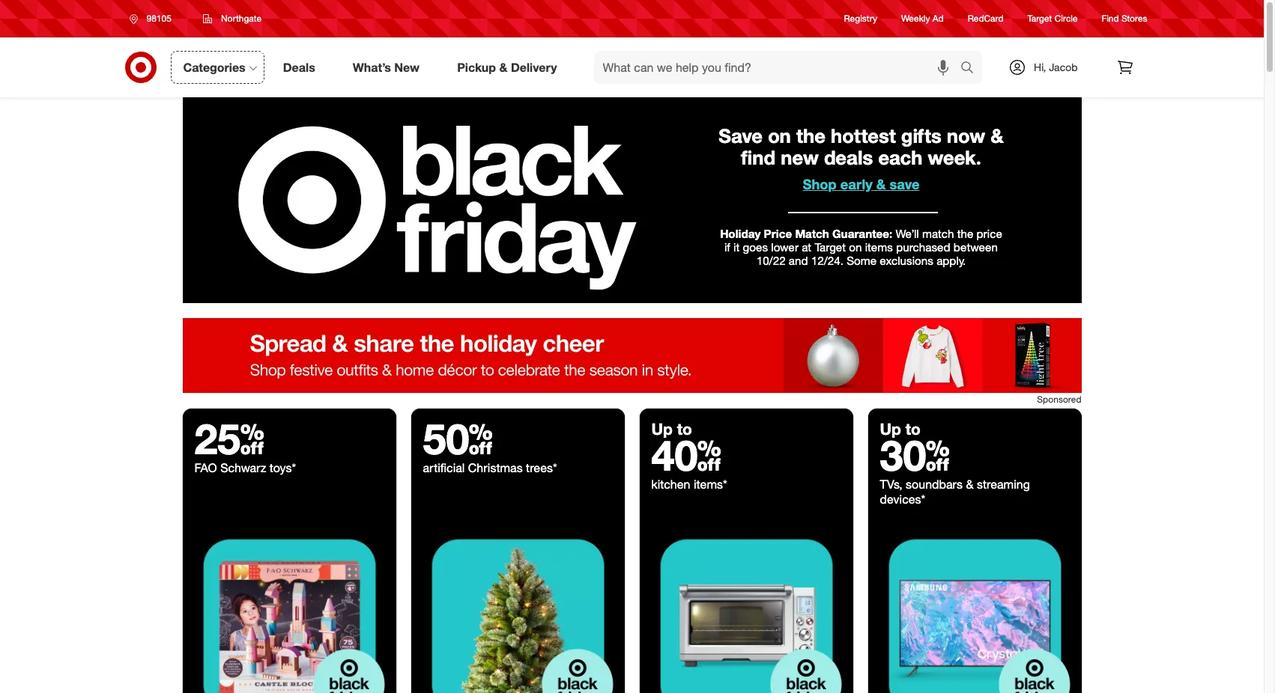 Task type: vqa. For each thing, say whether or not it's contained in the screenshot.
Find Stores link
yes



Task type: describe. For each thing, give the bounding box(es) containing it.
on inside we'll match the price if it goes lower at target on items purchased between 10/22 and 12/24. some exclusions apply.
[[849, 240, 862, 255]]

up for 40
[[652, 420, 673, 439]]

trees*
[[526, 461, 557, 476]]

devices*
[[880, 492, 926, 507]]

kitchen items*
[[652, 477, 727, 492]]

what's new link
[[340, 51, 439, 84]]

98105
[[147, 13, 172, 24]]

search button
[[954, 51, 990, 87]]

& left the save
[[877, 176, 886, 192]]

northgate button
[[193, 5, 271, 32]]

black friday deals image
[[182, 97, 1082, 304]]

soundbars
[[906, 477, 963, 492]]

12/24.
[[811, 254, 844, 268]]

save
[[719, 125, 763, 148]]

stores
[[1122, 13, 1148, 24]]

new
[[781, 146, 819, 169]]

registry link
[[844, 12, 878, 25]]

& right pickup
[[499, 60, 508, 75]]

what's
[[353, 60, 391, 75]]

early
[[841, 176, 873, 192]]

40
[[652, 430, 722, 481]]

up to for 30
[[880, 420, 921, 439]]

northgate
[[221, 13, 262, 24]]

purchased
[[896, 240, 951, 255]]

target circle
[[1028, 13, 1078, 24]]

10/22
[[757, 254, 786, 268]]

weekly
[[902, 13, 930, 24]]

find stores
[[1102, 13, 1148, 24]]

tvs,
[[880, 477, 903, 492]]

delivery
[[511, 60, 557, 75]]

gifts
[[901, 125, 942, 148]]

holiday price match guarantee:
[[720, 227, 893, 241]]

& inside save on the hottest gifts now & find new deals each week.
[[991, 125, 1004, 148]]

search
[[954, 61, 990, 76]]

25 fao schwarz toys*
[[194, 414, 296, 476]]

what's new
[[353, 60, 420, 75]]

christmas
[[468, 461, 523, 476]]

match
[[795, 227, 829, 241]]

deals
[[824, 146, 873, 169]]

on inside save on the hottest gifts now & find new deals each week.
[[768, 125, 791, 148]]

25
[[194, 414, 264, 465]]

and
[[789, 254, 808, 268]]

circle
[[1055, 13, 1078, 24]]

streaming
[[977, 477, 1030, 492]]

98105 button
[[120, 5, 187, 32]]

goes
[[743, 240, 768, 255]]

target black friday image for fao schwarz toys*
[[182, 519, 396, 694]]

50 artificial christmas trees*
[[423, 414, 557, 476]]

target black friday image for kitchen items*
[[640, 519, 853, 694]]

toys*
[[270, 461, 296, 476]]

to for 40
[[677, 420, 692, 439]]

save on the hottest gifts now & find new deals each week.
[[719, 125, 1004, 169]]

price
[[764, 227, 792, 241]]

hottest
[[831, 125, 896, 148]]

guarantee:
[[833, 227, 893, 241]]



Task type: locate. For each thing, give the bounding box(es) containing it.
items
[[865, 240, 893, 255]]

0 horizontal spatial on
[[768, 125, 791, 148]]

pickup & delivery link
[[445, 51, 576, 84]]

the left price
[[958, 227, 974, 241]]

registry
[[844, 13, 878, 24]]

to up soundbars
[[906, 420, 921, 439]]

up to up tvs,
[[880, 420, 921, 439]]

pickup
[[457, 60, 496, 75]]

1 horizontal spatial to
[[906, 420, 921, 439]]

redcard link
[[968, 12, 1004, 25]]

on left items
[[849, 240, 862, 255]]

artificial
[[423, 461, 465, 476]]

it
[[734, 240, 740, 255]]

shop
[[803, 176, 837, 192]]

the inside save on the hottest gifts now & find new deals each week.
[[797, 125, 826, 148]]

1 vertical spatial target
[[815, 240, 846, 255]]

redcard
[[968, 13, 1004, 24]]

target right at
[[815, 240, 846, 255]]

exclusions
[[880, 254, 934, 268]]

items*
[[694, 477, 727, 492]]

hi,
[[1034, 61, 1046, 73]]

schwarz
[[220, 461, 266, 476]]

advertisement region
[[182, 318, 1082, 393]]

tvs, soundbars & streaming devices*
[[880, 477, 1030, 507]]

target inside we'll match the price if it goes lower at target on items purchased between 10/22 and 12/24. some exclusions apply.
[[815, 240, 846, 255]]

pickup & delivery
[[457, 60, 557, 75]]

2 target black friday image from the left
[[411, 519, 625, 694]]

1 vertical spatial the
[[958, 227, 974, 241]]

to up kitchen items*
[[677, 420, 692, 439]]

up to up kitchen
[[652, 420, 692, 439]]

& left streaming
[[966, 477, 974, 492]]

to for 30
[[906, 420, 921, 439]]

1 horizontal spatial the
[[958, 227, 974, 241]]

apply.
[[937, 254, 966, 268]]

the up shop at the top
[[797, 125, 826, 148]]

3 target black friday image from the left
[[640, 519, 853, 694]]

to
[[677, 420, 692, 439], [906, 420, 921, 439]]

0 horizontal spatial up to
[[652, 420, 692, 439]]

target
[[1028, 13, 1052, 24], [815, 240, 846, 255]]

target black friday image for tvs, soundbars & streaming devices*
[[868, 519, 1082, 694]]

match
[[922, 227, 954, 241]]

the
[[797, 125, 826, 148], [958, 227, 974, 241]]

1 up from the left
[[652, 420, 673, 439]]

each
[[879, 146, 923, 169]]

shop early & save
[[803, 176, 920, 192]]

on
[[768, 125, 791, 148], [849, 240, 862, 255]]

deals link
[[270, 51, 334, 84]]

now
[[947, 125, 985, 148]]

lower
[[771, 240, 799, 255]]

at
[[802, 240, 812, 255]]

the for match
[[958, 227, 974, 241]]

2 up to from the left
[[880, 420, 921, 439]]

30
[[880, 430, 950, 481]]

between
[[954, 240, 998, 255]]

& inside tvs, soundbars & streaming devices*
[[966, 477, 974, 492]]

the inside we'll match the price if it goes lower at target on items purchased between 10/22 and 12/24. some exclusions apply.
[[958, 227, 974, 241]]

0 horizontal spatial target
[[815, 240, 846, 255]]

2 to from the left
[[906, 420, 921, 439]]

50
[[423, 414, 493, 465]]

sponsored
[[1037, 394, 1082, 405]]

holiday
[[720, 227, 761, 241]]

find
[[1102, 13, 1119, 24]]

we'll match the price if it goes lower at target on items purchased between 10/22 and 12/24. some exclusions apply.
[[725, 227, 1003, 268]]

target left circle on the top right of the page
[[1028, 13, 1052, 24]]

1 target black friday image from the left
[[182, 519, 396, 694]]

new
[[394, 60, 420, 75]]

up to for 40
[[652, 420, 692, 439]]

hi, jacob
[[1034, 61, 1078, 73]]

up to
[[652, 420, 692, 439], [880, 420, 921, 439]]

target black friday image for artificial christmas trees*
[[411, 519, 625, 694]]

on right save
[[768, 125, 791, 148]]

the for on
[[797, 125, 826, 148]]

0 vertical spatial on
[[768, 125, 791, 148]]

target circle link
[[1028, 12, 1078, 25]]

1 horizontal spatial target
[[1028, 13, 1052, 24]]

week.
[[928, 146, 982, 169]]

What can we help you find? suggestions appear below search field
[[594, 51, 965, 84]]

0 horizontal spatial up
[[652, 420, 673, 439]]

fao
[[194, 461, 217, 476]]

up
[[652, 420, 673, 439], [880, 420, 901, 439]]

&
[[499, 60, 508, 75], [991, 125, 1004, 148], [877, 176, 886, 192], [966, 477, 974, 492]]

1 up to from the left
[[652, 420, 692, 439]]

jacob
[[1049, 61, 1078, 73]]

if
[[725, 240, 731, 255]]

up up tvs,
[[880, 420, 901, 439]]

& right now at right top
[[991, 125, 1004, 148]]

price
[[977, 227, 1003, 241]]

1 vertical spatial on
[[849, 240, 862, 255]]

0 horizontal spatial to
[[677, 420, 692, 439]]

1 to from the left
[[677, 420, 692, 439]]

some
[[847, 254, 877, 268]]

ad
[[933, 13, 944, 24]]

categories
[[183, 60, 246, 75]]

find
[[741, 146, 776, 169]]

up for 30
[[880, 420, 901, 439]]

0 vertical spatial the
[[797, 125, 826, 148]]

weekly ad
[[902, 13, 944, 24]]

kitchen
[[652, 477, 691, 492]]

up up kitchen
[[652, 420, 673, 439]]

weekly ad link
[[902, 12, 944, 25]]

save
[[890, 176, 920, 192]]

we'll
[[896, 227, 919, 241]]

deals
[[283, 60, 315, 75]]

1 horizontal spatial on
[[849, 240, 862, 255]]

categories link
[[170, 51, 264, 84]]

1 horizontal spatial up
[[880, 420, 901, 439]]

1 horizontal spatial up to
[[880, 420, 921, 439]]

2 up from the left
[[880, 420, 901, 439]]

4 target black friday image from the left
[[868, 519, 1082, 694]]

target black friday image
[[182, 519, 396, 694], [411, 519, 625, 694], [640, 519, 853, 694], [868, 519, 1082, 694]]

find stores link
[[1102, 12, 1148, 25]]

0 vertical spatial target
[[1028, 13, 1052, 24]]

0 horizontal spatial the
[[797, 125, 826, 148]]



